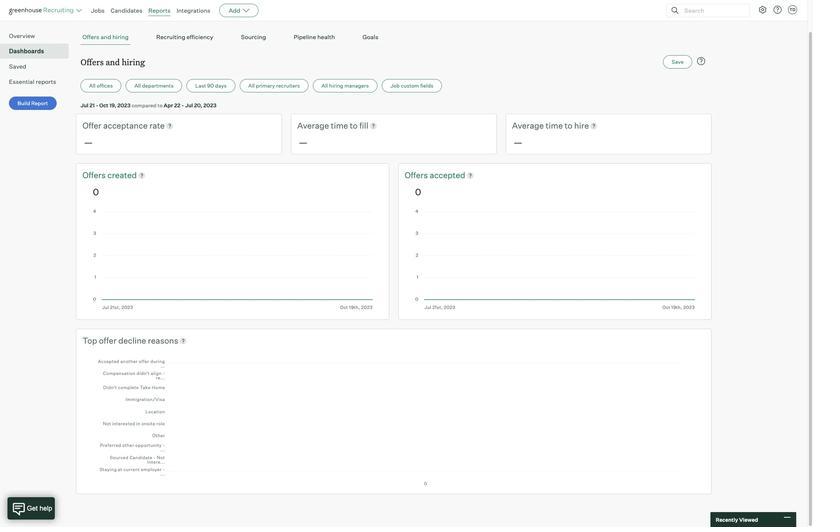 Task type: describe. For each thing, give the bounding box(es) containing it.
integrations link
[[177, 7, 210, 14]]

offers inside button
[[82, 33, 99, 41]]

last 90 days button
[[187, 79, 235, 93]]

pipeline health
[[294, 33, 335, 41]]

average time to for hire
[[512, 121, 574, 131]]

1 vertical spatial hiring
[[122, 56, 145, 68]]

all offices button
[[81, 79, 121, 93]]

last
[[195, 83, 206, 89]]

decline
[[118, 336, 146, 346]]

all departments button
[[126, 79, 182, 93]]

efficiency
[[187, 33, 213, 41]]

recruiting efficiency
[[156, 33, 213, 41]]

1 vertical spatial offers and hiring
[[81, 56, 145, 68]]

jobs
[[91, 7, 105, 14]]

sourcing button
[[239, 30, 268, 45]]

sourcing
[[241, 33, 266, 41]]

to for fill
[[350, 121, 358, 131]]

accepted
[[430, 170, 465, 180]]

all for all hiring managers
[[322, 83, 328, 89]]

saved
[[9, 63, 26, 70]]

offer acceptance
[[82, 121, 149, 131]]

pipeline
[[294, 33, 316, 41]]

departments
[[142, 83, 174, 89]]

save
[[672, 59, 684, 65]]

and inside button
[[101, 33, 111, 41]]

2 - from the left
[[182, 102, 184, 109]]

job
[[391, 83, 400, 89]]

managers
[[345, 83, 369, 89]]

candidates link
[[111, 7, 142, 14]]

created
[[107, 170, 137, 180]]

essential
[[9, 78, 34, 86]]

candidates
[[111, 7, 142, 14]]

1 vertical spatial and
[[106, 56, 120, 68]]

td button
[[788, 5, 797, 14]]

recruiting efficiency button
[[154, 30, 215, 45]]

recruiters
[[276, 83, 300, 89]]

add button
[[219, 4, 259, 17]]

2 jul from the left
[[185, 102, 193, 109]]

all for all offices
[[89, 83, 96, 89]]

reports
[[148, 7, 171, 14]]

add
[[229, 7, 240, 14]]

tab list containing offers and hiring
[[81, 30, 707, 45]]

all offices
[[89, 83, 113, 89]]

recruiting
[[156, 33, 185, 41]]

top offer decline
[[82, 336, 148, 346]]

fields
[[420, 83, 434, 89]]

dashboards link
[[9, 47, 66, 56]]

created link
[[107, 170, 137, 181]]

goals button
[[361, 30, 380, 45]]

recently
[[716, 517, 738, 523]]

build report
[[18, 100, 48, 106]]

rate
[[149, 121, 165, 131]]

all hiring managers button
[[313, 79, 378, 93]]

offers link for created
[[82, 170, 107, 181]]

hiring inside tab list
[[112, 33, 129, 41]]

offer
[[99, 336, 117, 346]]

1 - from the left
[[96, 102, 98, 109]]

pipeline health button
[[292, 30, 337, 45]]

health
[[318, 33, 335, 41]]

average for hire
[[512, 121, 544, 131]]

faq image
[[697, 57, 706, 66]]

greenhouse recruiting image
[[9, 6, 76, 15]]

job custom fields button
[[382, 79, 442, 93]]

offers link for accepted
[[405, 170, 430, 181]]

offers and hiring button
[[81, 30, 131, 45]]

2 2023 from the left
[[203, 102, 217, 109]]

td button
[[787, 4, 799, 16]]

essential reports
[[9, 78, 56, 86]]

22
[[174, 102, 181, 109]]

days
[[215, 83, 227, 89]]

all hiring managers
[[322, 83, 369, 89]]

compared
[[132, 102, 157, 109]]



Task type: locate. For each thing, give the bounding box(es) containing it.
all for all departments
[[134, 83, 141, 89]]

offers and hiring inside button
[[82, 33, 129, 41]]

1 horizontal spatial time
[[546, 121, 563, 131]]

all left primary
[[248, 83, 255, 89]]

—
[[84, 137, 93, 148], [299, 137, 308, 148], [514, 137, 523, 148]]

time for hire
[[546, 121, 563, 131]]

offers and hiring up the offices
[[81, 56, 145, 68]]

4 all from the left
[[322, 83, 328, 89]]

saved link
[[9, 62, 66, 71]]

all for all primary recruiters
[[248, 83, 255, 89]]

all left the offices
[[89, 83, 96, 89]]

1 horizontal spatial -
[[182, 102, 184, 109]]

- right 21
[[96, 102, 98, 109]]

all left departments
[[134, 83, 141, 89]]

hiring up the all departments
[[122, 56, 145, 68]]

integrations
[[177, 7, 210, 14]]

1 0 from the left
[[93, 186, 99, 198]]

Search text field
[[683, 5, 743, 16]]

1 horizontal spatial 0
[[415, 186, 421, 198]]

1 — from the left
[[84, 137, 93, 148]]

all left managers
[[322, 83, 328, 89]]

2 vertical spatial hiring
[[329, 83, 343, 89]]

viewed
[[739, 517, 758, 523]]

jul
[[81, 102, 88, 109], [185, 102, 193, 109]]

tab list
[[81, 30, 707, 45]]

acceptance
[[103, 121, 148, 131]]

offers and hiring
[[82, 33, 129, 41], [81, 56, 145, 68]]

jul 21 - oct 19, 2023 compared to apr 22 - jul 20, 2023
[[81, 102, 217, 109]]

1 horizontal spatial —
[[299, 137, 308, 148]]

1 horizontal spatial average
[[512, 121, 544, 131]]

1 time from the left
[[331, 121, 348, 131]]

hiring left managers
[[329, 83, 343, 89]]

0 horizontal spatial -
[[96, 102, 98, 109]]

all departments
[[134, 83, 174, 89]]

time left hire
[[546, 121, 563, 131]]

offices
[[97, 83, 113, 89]]

to left hire
[[565, 121, 573, 131]]

2023 right 20,
[[203, 102, 217, 109]]

3 all from the left
[[248, 83, 255, 89]]

3 — from the left
[[514, 137, 523, 148]]

offers and hiring down the jobs link
[[82, 33, 129, 41]]

0 for accepted
[[415, 186, 421, 198]]

recently viewed
[[716, 517, 758, 523]]

to left apr
[[158, 102, 163, 109]]

overview
[[9, 32, 35, 40]]

0 horizontal spatial —
[[84, 137, 93, 148]]

job custom fields
[[391, 83, 434, 89]]

xychart image for created
[[93, 210, 373, 310]]

time left fill
[[331, 121, 348, 131]]

build report button
[[9, 97, 57, 110]]

apr
[[164, 102, 173, 109]]

2 average from the left
[[512, 121, 544, 131]]

0 vertical spatial offers and hiring
[[82, 33, 129, 41]]

2023 right 19,
[[117, 102, 131, 109]]

and down the jobs link
[[101, 33, 111, 41]]

hiring down the candidates link
[[112, 33, 129, 41]]

fill
[[360, 121, 369, 131]]

custom
[[401, 83, 419, 89]]

offers
[[82, 33, 99, 41], [81, 56, 104, 68], [82, 170, 107, 180], [405, 170, 430, 180]]

2 horizontal spatial to
[[565, 121, 573, 131]]

essential reports link
[[9, 77, 66, 86]]

0 horizontal spatial jul
[[81, 102, 88, 109]]

top
[[82, 336, 97, 346]]

0 horizontal spatial 0
[[93, 186, 99, 198]]

0 horizontal spatial average time to
[[297, 121, 360, 131]]

1 2023 from the left
[[117, 102, 131, 109]]

21
[[90, 102, 95, 109]]

and up the offices
[[106, 56, 120, 68]]

configure image
[[759, 5, 767, 14]]

average time to for fill
[[297, 121, 360, 131]]

overview link
[[9, 31, 66, 40]]

offer
[[82, 121, 101, 131]]

1 horizontal spatial offers link
[[405, 170, 430, 181]]

time for fill
[[331, 121, 348, 131]]

build
[[18, 100, 30, 106]]

and
[[101, 33, 111, 41], [106, 56, 120, 68]]

19,
[[109, 102, 116, 109]]

primary
[[256, 83, 275, 89]]

-
[[96, 102, 98, 109], [182, 102, 184, 109]]

0 vertical spatial and
[[101, 33, 111, 41]]

1 horizontal spatial to
[[350, 121, 358, 131]]

0 horizontal spatial to
[[158, 102, 163, 109]]

jul left 20,
[[185, 102, 193, 109]]

reports
[[36, 78, 56, 86]]

time
[[331, 121, 348, 131], [546, 121, 563, 131]]

2 horizontal spatial —
[[514, 137, 523, 148]]

1 average time to from the left
[[297, 121, 360, 131]]

90
[[207, 83, 214, 89]]

last 90 days
[[195, 83, 227, 89]]

average for fill
[[297, 121, 329, 131]]

offers link
[[82, 170, 107, 181], [405, 170, 430, 181]]

all
[[89, 83, 96, 89], [134, 83, 141, 89], [248, 83, 255, 89], [322, 83, 328, 89]]

to for hire
[[565, 121, 573, 131]]

1 average from the left
[[297, 121, 329, 131]]

hire
[[574, 121, 589, 131]]

td
[[790, 7, 796, 12]]

average time to
[[297, 121, 360, 131], [512, 121, 574, 131]]

save button
[[663, 55, 692, 69]]

2 average time to from the left
[[512, 121, 574, 131]]

dashboards
[[9, 47, 44, 55]]

1 jul from the left
[[81, 102, 88, 109]]

jul left 21
[[81, 102, 88, 109]]

all inside button
[[89, 83, 96, 89]]

report
[[31, 100, 48, 106]]

to
[[158, 102, 163, 109], [350, 121, 358, 131], [565, 121, 573, 131]]

0 horizontal spatial 2023
[[117, 102, 131, 109]]

1 all from the left
[[89, 83, 96, 89]]

0 horizontal spatial time
[[331, 121, 348, 131]]

0 horizontal spatial average
[[297, 121, 329, 131]]

1 horizontal spatial average time to
[[512, 121, 574, 131]]

1 horizontal spatial 2023
[[203, 102, 217, 109]]

jobs link
[[91, 7, 105, 14]]

1 horizontal spatial jul
[[185, 102, 193, 109]]

goals
[[363, 33, 379, 41]]

hiring
[[112, 33, 129, 41], [122, 56, 145, 68], [329, 83, 343, 89]]

reasons
[[148, 336, 178, 346]]

xychart image for accepted
[[415, 210, 695, 310]]

- right 22
[[182, 102, 184, 109]]

0 vertical spatial hiring
[[112, 33, 129, 41]]

0 horizontal spatial offers link
[[82, 170, 107, 181]]

oct
[[99, 102, 108, 109]]

— for hire
[[514, 137, 523, 148]]

2023
[[117, 102, 131, 109], [203, 102, 217, 109]]

2 offers link from the left
[[405, 170, 430, 181]]

2 all from the left
[[134, 83, 141, 89]]

2 0 from the left
[[415, 186, 421, 198]]

1 offers link from the left
[[82, 170, 107, 181]]

2 — from the left
[[299, 137, 308, 148]]

20,
[[194, 102, 202, 109]]

xychart image
[[93, 210, 373, 310], [415, 210, 695, 310], [93, 354, 695, 487]]

accepted link
[[430, 170, 465, 181]]

— for fill
[[299, 137, 308, 148]]

2 time from the left
[[546, 121, 563, 131]]

0 for created
[[93, 186, 99, 198]]

all primary recruiters
[[248, 83, 300, 89]]

all primary recruiters button
[[240, 79, 309, 93]]

to left fill
[[350, 121, 358, 131]]

reports link
[[148, 7, 171, 14]]



Task type: vqa. For each thing, say whether or not it's contained in the screenshot.
fifth Tab List from the top's yes button
no



